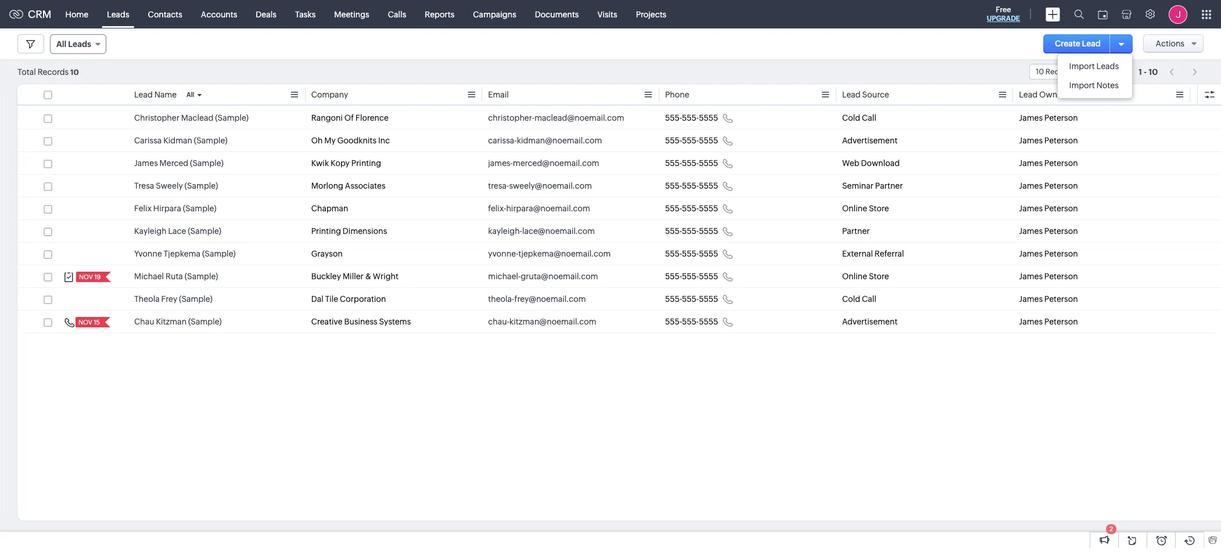 Task type: describe. For each thing, give the bounding box(es) containing it.
merced
[[160, 159, 188, 168]]

(sample) for james merced (sample)
[[190, 159, 224, 168]]

goodknits
[[337, 136, 377, 145]]

morlong associates
[[311, 181, 386, 191]]

peterson for kidman@noemail.com
[[1045, 136, 1078, 145]]

james for yvonne-tjepkema@noemail.com
[[1019, 249, 1043, 259]]

peterson for hirpara@noemail.com
[[1045, 204, 1078, 213]]

morlong
[[311, 181, 343, 191]]

kayleigh lace (sample) link
[[134, 225, 221, 237]]

555-555-5555 for carissa-kidman@noemail.com
[[665, 136, 718, 145]]

grayson
[[311, 249, 343, 259]]

james peterson for carissa-kidman@noemail.com
[[1019, 136, 1078, 145]]

lead source
[[842, 90, 889, 99]]

theola frey (sample) link
[[134, 293, 213, 305]]

campaigns link
[[464, 0, 526, 28]]

555-555-5555 for christopher-maclead@noemail.com
[[665, 113, 718, 123]]

call for theola-frey@noemail.com
[[862, 295, 877, 304]]

external referral
[[842, 249, 904, 259]]

theola
[[134, 295, 160, 304]]

(sample) for tresa sweely (sample)
[[185, 181, 218, 191]]

wright
[[373, 272, 399, 281]]

all for all leads
[[56, 40, 66, 49]]

reports
[[425, 10, 455, 19]]

tile
[[325, 295, 338, 304]]

tresa sweely (sample)
[[134, 181, 218, 191]]

james merced (sample)
[[134, 159, 224, 168]]

10 for 1 - 10
[[1149, 67, 1158, 76]]

felix
[[134, 204, 152, 213]]

lead for lead owner
[[1019, 90, 1038, 99]]

yvonne
[[134, 249, 162, 259]]

total
[[17, 67, 36, 76]]

james for james-merced@noemail.com
[[1019, 159, 1043, 168]]

(sample) for felix hirpara (sample)
[[183, 204, 216, 213]]

kitzman
[[156, 317, 187, 327]]

sweely
[[156, 181, 183, 191]]

sweely@noemail.com
[[509, 181, 592, 191]]

kwik kopy printing
[[311, 159, 381, 168]]

cold for theola-frey@noemail.com
[[842, 295, 860, 304]]

home link
[[56, 0, 98, 28]]

frey@noemail.com
[[515, 295, 586, 304]]

5555 for christopher-maclead@noemail.com
[[699, 113, 718, 123]]

james peterson for theola-frey@noemail.com
[[1019, 295, 1078, 304]]

christopher maclead (sample) link
[[134, 112, 249, 124]]

import notes link
[[1058, 76, 1132, 95]]

nov for michael
[[79, 274, 93, 281]]

james peterson for yvonne-tjepkema@noemail.com
[[1019, 249, 1078, 259]]

peterson for lace@noemail.com
[[1045, 227, 1078, 236]]

1 horizontal spatial partner
[[875, 181, 903, 191]]

james-merced@noemail.com
[[488, 159, 599, 168]]

555-555-5555 for felix-hirpara@noemail.com
[[665, 204, 718, 213]]

rangoni of florence
[[311, 113, 389, 123]]

tjepkema
[[164, 249, 201, 259]]

theola-
[[488, 295, 515, 304]]

(sample) for michael ruta (sample)
[[185, 272, 218, 281]]

upgrade
[[987, 15, 1020, 23]]

james peterson for james-merced@noemail.com
[[1019, 159, 1078, 168]]

michael-gruta@noemail.com
[[488, 272, 598, 281]]

felix-hirpara@noemail.com
[[488, 204, 590, 213]]

ruta
[[166, 272, 183, 281]]

carissa-kidman@noemail.com
[[488, 136, 602, 145]]

calls
[[388, 10, 406, 19]]

systems
[[379, 317, 411, 327]]

advertisement for carissa-kidman@noemail.com
[[842, 136, 898, 145]]

james peterson for kayleigh-lace@noemail.com
[[1019, 227, 1078, 236]]

james for kayleigh-lace@noemail.com
[[1019, 227, 1043, 236]]

documents link
[[526, 0, 588, 28]]

15
[[94, 319, 100, 326]]

carissa kidman (sample) link
[[134, 135, 228, 146]]

yvonne tjepkema (sample) link
[[134, 248, 236, 260]]

maclead@noemail.com
[[535, 113, 624, 123]]

james for michael-gruta@noemail.com
[[1019, 272, 1043, 281]]

james for felix-hirpara@noemail.com
[[1019, 204, 1043, 213]]

james-
[[488, 159, 513, 168]]

(sample) for carissa kidman (sample)
[[194, 136, 228, 145]]

online for michael-gruta@noemail.com
[[842, 272, 867, 281]]

-
[[1144, 67, 1147, 76]]

james peterson for felix-hirpara@noemail.com
[[1019, 204, 1078, 213]]

chau kitzman (sample)
[[134, 317, 222, 327]]

campaigns
[[473, 10, 516, 19]]

nov 19 link
[[76, 272, 102, 282]]

5555 for kayleigh-lace@noemail.com
[[699, 227, 718, 236]]

oh my goodknits inc
[[311, 136, 390, 145]]

5555 for james-merced@noemail.com
[[699, 159, 718, 168]]

carissa-
[[488, 136, 517, 145]]

peterson for kitzman@noemail.com
[[1045, 317, 1078, 327]]

create menu element
[[1039, 0, 1067, 28]]

create menu image
[[1046, 7, 1060, 21]]

tresa
[[134, 181, 154, 191]]

notes
[[1097, 81, 1119, 90]]

inc
[[378, 136, 390, 145]]

accounts
[[201, 10, 237, 19]]

tresa-sweely@noemail.com
[[488, 181, 592, 191]]

kayleigh lace (sample)
[[134, 227, 221, 236]]

chau
[[134, 317, 154, 327]]

10 Records Per Page field
[[1030, 64, 1122, 80]]

search image
[[1074, 9, 1084, 19]]

dimensions
[[343, 227, 387, 236]]

555-555-5555 for tresa-sweely@noemail.com
[[665, 181, 718, 191]]

555-555-5555 for chau-kitzman@noemail.com
[[665, 317, 718, 327]]

yvonne-tjepkema@noemail.com
[[488, 249, 611, 259]]

555-555-5555 for yvonne-tjepkema@noemail.com
[[665, 249, 718, 259]]

5555 for theola-frey@noemail.com
[[699, 295, 718, 304]]

kayleigh
[[134, 227, 167, 236]]

merced@noemail.com
[[513, 159, 599, 168]]

peterson for gruta@noemail.com
[[1045, 272, 1078, 281]]

all leads
[[56, 40, 91, 49]]

5555 for tresa-sweely@noemail.com
[[699, 181, 718, 191]]

hirpara@noemail.com
[[506, 204, 590, 213]]

christopher maclead (sample)
[[134, 113, 249, 123]]

kayleigh-lace@noemail.com
[[488, 227, 595, 236]]

phone
[[665, 90, 690, 99]]

free
[[996, 5, 1011, 14]]

james peterson for michael-gruta@noemail.com
[[1019, 272, 1078, 281]]

associates
[[345, 181, 386, 191]]

5555 for felix-hirpara@noemail.com
[[699, 204, 718, 213]]

michael
[[134, 272, 164, 281]]

total records 10
[[17, 67, 79, 76]]

tasks
[[295, 10, 316, 19]]

christopher-maclead@noemail.com
[[488, 113, 624, 123]]

crm link
[[9, 8, 51, 20]]



Task type: vqa. For each thing, say whether or not it's contained in the screenshot.


Task type: locate. For each thing, give the bounding box(es) containing it.
per
[[1076, 67, 1088, 76]]

6 peterson from the top
[[1045, 227, 1078, 236]]

chau-
[[488, 317, 510, 327]]

store down external referral
[[869, 272, 889, 281]]

lead for lead name
[[134, 90, 153, 99]]

all inside field
[[56, 40, 66, 49]]

james peterson for chau-kitzman@noemail.com
[[1019, 317, 1078, 327]]

leads up notes on the right top of the page
[[1097, 62, 1119, 71]]

accounts link
[[192, 0, 247, 28]]

nov left '19'
[[79, 274, 93, 281]]

0 vertical spatial advertisement
[[842, 136, 898, 145]]

9 555-555-5555 from the top
[[665, 295, 718, 304]]

6 james peterson from the top
[[1019, 227, 1078, 236]]

nov left 15
[[78, 319, 92, 326]]

peterson for tjepkema@noemail.com
[[1045, 249, 1078, 259]]

All Leads field
[[50, 34, 106, 54]]

1 vertical spatial advertisement
[[842, 317, 898, 327]]

0 vertical spatial leads
[[107, 10, 129, 19]]

tresa-
[[488, 181, 509, 191]]

1 555-555-5555 from the top
[[665, 113, 718, 123]]

online store down seminar partner at the top of page
[[842, 204, 889, 213]]

store for felix-hirpara@noemail.com
[[869, 204, 889, 213]]

(sample) right "frey"
[[179, 295, 213, 304]]

1 vertical spatial cold call
[[842, 295, 877, 304]]

2 peterson from the top
[[1045, 136, 1078, 145]]

2 horizontal spatial leads
[[1097, 62, 1119, 71]]

0 vertical spatial cold
[[842, 113, 860, 123]]

cold call
[[842, 113, 877, 123], [842, 295, 877, 304]]

cold call down external
[[842, 295, 877, 304]]

1 horizontal spatial leads
[[107, 10, 129, 19]]

1 vertical spatial import
[[1069, 81, 1095, 90]]

all up christopher maclead (sample) link in the top of the page
[[187, 91, 194, 98]]

10 peterson from the top
[[1045, 317, 1078, 327]]

call down lead source
[[862, 113, 877, 123]]

call down external referral
[[862, 295, 877, 304]]

(sample) for christopher maclead (sample)
[[215, 113, 249, 123]]

kopy
[[331, 159, 350, 168]]

10 for total records 10
[[70, 68, 79, 76]]

leads inside field
[[68, 40, 91, 49]]

lead name
[[134, 90, 177, 99]]

555-555-5555 for theola-frey@noemail.com
[[665, 295, 718, 304]]

calendar image
[[1098, 10, 1108, 19]]

0 horizontal spatial records
[[38, 67, 69, 76]]

records right total
[[38, 67, 69, 76]]

peterson for maclead@noemail.com
[[1045, 113, 1078, 123]]

florence
[[356, 113, 389, 123]]

1 vertical spatial nov
[[78, 319, 92, 326]]

actions
[[1156, 39, 1185, 48]]

oh
[[311, 136, 323, 145]]

9 peterson from the top
[[1045, 295, 1078, 304]]

8 5555 from the top
[[699, 272, 718, 281]]

10 inside field
[[1036, 67, 1044, 76]]

call for christopher-maclead@noemail.com
[[862, 113, 877, 123]]

nov for chau
[[78, 319, 92, 326]]

carissa kidman (sample)
[[134, 136, 228, 145]]

page
[[1089, 67, 1107, 76]]

lead left owner
[[1019, 90, 1038, 99]]

0 vertical spatial call
[[862, 113, 877, 123]]

2 555-555-5555 from the top
[[665, 136, 718, 145]]

records for total
[[38, 67, 69, 76]]

tjepkema@noemail.com
[[519, 249, 611, 259]]

name
[[154, 90, 177, 99]]

christopher-
[[488, 113, 535, 123]]

10 up lead owner
[[1036, 67, 1044, 76]]

nov 19
[[79, 274, 101, 281]]

cold down external
[[842, 295, 860, 304]]

profile element
[[1162, 0, 1195, 28]]

nov 15
[[78, 319, 100, 326]]

james for carissa-kidman@noemail.com
[[1019, 136, 1043, 145]]

10 james peterson from the top
[[1019, 317, 1078, 327]]

(sample) down 'maclead'
[[194, 136, 228, 145]]

james peterson for tresa-sweely@noemail.com
[[1019, 181, 1078, 191]]

1 call from the top
[[862, 113, 877, 123]]

yvonne-tjepkema@noemail.com link
[[488, 248, 611, 260]]

import notes
[[1069, 81, 1119, 90]]

michael-
[[488, 272, 521, 281]]

7 555-555-5555 from the top
[[665, 249, 718, 259]]

james for tresa-sweely@noemail.com
[[1019, 181, 1043, 191]]

cold down lead source
[[842, 113, 860, 123]]

kayleigh-lace@noemail.com link
[[488, 225, 595, 237]]

dal
[[311, 295, 323, 304]]

9 james peterson from the top
[[1019, 295, 1078, 304]]

lead
[[1082, 39, 1101, 48], [134, 90, 153, 99], [842, 90, 861, 99], [1019, 90, 1038, 99]]

5 5555 from the top
[[699, 204, 718, 213]]

advertisement
[[842, 136, 898, 145], [842, 317, 898, 327]]

tresa-sweely@noemail.com link
[[488, 180, 592, 192]]

1 cold from the top
[[842, 113, 860, 123]]

felix-
[[488, 204, 506, 213]]

import for import leads
[[1069, 62, 1095, 71]]

555-555-5555 for michael-gruta@noemail.com
[[665, 272, 718, 281]]

leads right home link
[[107, 10, 129, 19]]

8 james peterson from the top
[[1019, 272, 1078, 281]]

2 horizontal spatial 10
[[1149, 67, 1158, 76]]

tasks link
[[286, 0, 325, 28]]

nov inside "link"
[[78, 319, 92, 326]]

6 555-555-5555 from the top
[[665, 227, 718, 236]]

4 555-555-5555 from the top
[[665, 181, 718, 191]]

call
[[862, 113, 877, 123], [862, 295, 877, 304]]

leads for all leads
[[68, 40, 91, 49]]

0 vertical spatial all
[[56, 40, 66, 49]]

4 peterson from the top
[[1045, 181, 1078, 191]]

all for all
[[187, 91, 194, 98]]

chapman
[[311, 204, 348, 213]]

1 vertical spatial partner
[[842, 227, 870, 236]]

contacts link
[[139, 0, 192, 28]]

import leads
[[1069, 62, 1119, 71]]

search element
[[1067, 0, 1091, 28]]

5 peterson from the top
[[1045, 204, 1078, 213]]

online
[[842, 204, 867, 213], [842, 272, 867, 281]]

2 cold call from the top
[[842, 295, 877, 304]]

(sample) up kayleigh lace (sample)
[[183, 204, 216, 213]]

5555 for yvonne-tjepkema@noemail.com
[[699, 249, 718, 259]]

0 horizontal spatial leads
[[68, 40, 91, 49]]

5555 for michael-gruta@noemail.com
[[699, 272, 718, 281]]

555-555-5555 for kayleigh-lace@noemail.com
[[665, 227, 718, 236]]

10 right -
[[1149, 67, 1158, 76]]

james peterson
[[1019, 113, 1078, 123], [1019, 136, 1078, 145], [1019, 159, 1078, 168], [1019, 181, 1078, 191], [1019, 204, 1078, 213], [1019, 227, 1078, 236], [1019, 249, 1078, 259], [1019, 272, 1078, 281], [1019, 295, 1078, 304], [1019, 317, 1078, 327]]

4 5555 from the top
[[699, 181, 718, 191]]

8 555-555-5555 from the top
[[665, 272, 718, 281]]

3 5555 from the top
[[699, 159, 718, 168]]

store down seminar partner at the top of page
[[869, 204, 889, 213]]

cold call down lead source
[[842, 113, 877, 123]]

row group containing christopher maclead (sample)
[[17, 107, 1221, 334]]

3 james peterson from the top
[[1019, 159, 1078, 168]]

lead up import leads
[[1082, 39, 1101, 48]]

michael-gruta@noemail.com link
[[488, 271, 598, 282]]

0 vertical spatial store
[[869, 204, 889, 213]]

leads for import leads
[[1097, 62, 1119, 71]]

10 5555 from the top
[[699, 317, 718, 327]]

2 online store from the top
[[842, 272, 889, 281]]

chau-kitzman@noemail.com
[[488, 317, 597, 327]]

create lead button
[[1044, 34, 1113, 53]]

2 import from the top
[[1069, 81, 1095, 90]]

leads link
[[98, 0, 139, 28]]

555-555-5555 for james-merced@noemail.com
[[665, 159, 718, 168]]

3 555-555-5555 from the top
[[665, 159, 718, 168]]

create
[[1055, 39, 1081, 48]]

(sample) right lace
[[188, 227, 221, 236]]

james for chau-kitzman@noemail.com
[[1019, 317, 1043, 327]]

1 vertical spatial cold
[[842, 295, 860, 304]]

lead for lead source
[[842, 90, 861, 99]]

records for 10
[[1046, 67, 1075, 76]]

meetings
[[334, 10, 369, 19]]

2 online from the top
[[842, 272, 867, 281]]

partner up external
[[842, 227, 870, 236]]

(sample) for theola frey (sample)
[[179, 295, 213, 304]]

7 5555 from the top
[[699, 249, 718, 259]]

(sample) right 'maclead'
[[215, 113, 249, 123]]

0 vertical spatial nov
[[79, 274, 93, 281]]

online for felix-hirpara@noemail.com
[[842, 204, 867, 213]]

james peterson for christopher-maclead@noemail.com
[[1019, 113, 1078, 123]]

lace@noemail.com
[[522, 227, 595, 236]]

felix-hirpara@noemail.com link
[[488, 203, 590, 214]]

0 horizontal spatial printing
[[311, 227, 341, 236]]

1 james peterson from the top
[[1019, 113, 1078, 123]]

advertisement for chau-kitzman@noemail.com
[[842, 317, 898, 327]]

1 vertical spatial online store
[[842, 272, 889, 281]]

1 vertical spatial call
[[862, 295, 877, 304]]

0 vertical spatial online
[[842, 204, 867, 213]]

company
[[311, 90, 348, 99]]

6 5555 from the top
[[699, 227, 718, 236]]

1 5555 from the top
[[699, 113, 718, 123]]

1 store from the top
[[869, 204, 889, 213]]

james inside james merced (sample) link
[[134, 159, 158, 168]]

2 advertisement from the top
[[842, 317, 898, 327]]

online store for gruta@noemail.com
[[842, 272, 889, 281]]

10 records per page
[[1036, 67, 1107, 76]]

corporation
[[340, 295, 386, 304]]

(sample) right tjepkema
[[202, 249, 236, 259]]

christopher-maclead@noemail.com link
[[488, 112, 624, 124]]

projects link
[[627, 0, 676, 28]]

1 advertisement from the top
[[842, 136, 898, 145]]

(sample) for yvonne tjepkema (sample)
[[202, 249, 236, 259]]

james for christopher-maclead@noemail.com
[[1019, 113, 1043, 123]]

kwik
[[311, 159, 329, 168]]

lace
[[168, 227, 186, 236]]

2 cold from the top
[[842, 295, 860, 304]]

online store down external referral
[[842, 272, 889, 281]]

all up the total records 10
[[56, 40, 66, 49]]

4 james peterson from the top
[[1019, 181, 1078, 191]]

5555 for chau-kitzman@noemail.com
[[699, 317, 718, 327]]

10 inside the total records 10
[[70, 68, 79, 76]]

printing up the grayson
[[311, 227, 341, 236]]

(sample) right merced on the left top of page
[[190, 159, 224, 168]]

2 store from the top
[[869, 272, 889, 281]]

michael ruta (sample) link
[[134, 271, 218, 282]]

5 james peterson from the top
[[1019, 204, 1078, 213]]

navigation
[[1164, 63, 1204, 80]]

peterson for merced@noemail.com
[[1045, 159, 1078, 168]]

(sample) right 'ruta'
[[185, 272, 218, 281]]

0 vertical spatial cold call
[[842, 113, 877, 123]]

carissa-kidman@noemail.com link
[[488, 135, 602, 146]]

web
[[842, 159, 860, 168]]

(sample) for kayleigh lace (sample)
[[188, 227, 221, 236]]

1 import from the top
[[1069, 62, 1095, 71]]

2 james peterson from the top
[[1019, 136, 1078, 145]]

(sample) for chau kitzman (sample)
[[188, 317, 222, 327]]

(sample) down james merced (sample)
[[185, 181, 218, 191]]

1 vertical spatial online
[[842, 272, 867, 281]]

1 vertical spatial leads
[[68, 40, 91, 49]]

10 555-555-5555 from the top
[[665, 317, 718, 327]]

documents
[[535, 10, 579, 19]]

import for import notes
[[1069, 81, 1095, 90]]

records left the per
[[1046, 67, 1075, 76]]

10 down all leads
[[70, 68, 79, 76]]

0 vertical spatial online store
[[842, 204, 889, 213]]

0 vertical spatial partner
[[875, 181, 903, 191]]

1 horizontal spatial printing
[[351, 159, 381, 168]]

online store for hirpara@noemail.com
[[842, 204, 889, 213]]

5555 for carissa-kidman@noemail.com
[[699, 136, 718, 145]]

1 cold call from the top
[[842, 113, 877, 123]]

3 peterson from the top
[[1045, 159, 1078, 168]]

michael ruta (sample)
[[134, 272, 218, 281]]

2 call from the top
[[862, 295, 877, 304]]

printing dimensions
[[311, 227, 387, 236]]

yvonne tjepkema (sample)
[[134, 249, 236, 259]]

online down external
[[842, 272, 867, 281]]

lead left the name
[[134, 90, 153, 99]]

row group
[[17, 107, 1221, 334]]

2 vertical spatial leads
[[1097, 62, 1119, 71]]

1 vertical spatial store
[[869, 272, 889, 281]]

visits
[[598, 10, 617, 19]]

0 horizontal spatial 10
[[70, 68, 79, 76]]

all
[[56, 40, 66, 49], [187, 91, 194, 98]]

1 horizontal spatial records
[[1046, 67, 1075, 76]]

0 vertical spatial printing
[[351, 159, 381, 168]]

leads
[[107, 10, 129, 19], [68, 40, 91, 49], [1097, 62, 1119, 71]]

2 5555 from the top
[[699, 136, 718, 145]]

1 horizontal spatial 10
[[1036, 67, 1044, 76]]

1 online store from the top
[[842, 204, 889, 213]]

1 online from the top
[[842, 204, 867, 213]]

reports link
[[416, 0, 464, 28]]

10
[[1149, 67, 1158, 76], [1036, 67, 1044, 76], [70, 68, 79, 76]]

0 horizontal spatial all
[[56, 40, 66, 49]]

cold for christopher-maclead@noemail.com
[[842, 113, 860, 123]]

cold call for theola-frey@noemail.com
[[842, 295, 877, 304]]

9 5555 from the top
[[699, 295, 718, 304]]

james for theola-frey@noemail.com
[[1019, 295, 1043, 304]]

theola-frey@noemail.com link
[[488, 293, 586, 305]]

peterson for sweely@noemail.com
[[1045, 181, 1078, 191]]

partner down download
[[875, 181, 903, 191]]

1 vertical spatial all
[[187, 91, 194, 98]]

calls link
[[379, 0, 416, 28]]

1 peterson from the top
[[1045, 113, 1078, 123]]

leads down home
[[68, 40, 91, 49]]

0 vertical spatial import
[[1069, 62, 1095, 71]]

lead inside create lead button
[[1082, 39, 1101, 48]]

external
[[842, 249, 873, 259]]

profile image
[[1169, 5, 1188, 24]]

buckley miller & wright
[[311, 272, 399, 281]]

1 horizontal spatial all
[[187, 91, 194, 98]]

&
[[365, 272, 371, 281]]

5555
[[699, 113, 718, 123], [699, 136, 718, 145], [699, 159, 718, 168], [699, 181, 718, 191], [699, 204, 718, 213], [699, 227, 718, 236], [699, 249, 718, 259], [699, 272, 718, 281], [699, 295, 718, 304], [699, 317, 718, 327]]

0 horizontal spatial partner
[[842, 227, 870, 236]]

buckley
[[311, 272, 341, 281]]

referral
[[875, 249, 904, 259]]

5 555-555-5555 from the top
[[665, 204, 718, 213]]

online down seminar on the top right of page
[[842, 204, 867, 213]]

printing up associates
[[351, 159, 381, 168]]

7 james peterson from the top
[[1019, 249, 1078, 259]]

1 vertical spatial printing
[[311, 227, 341, 236]]

(sample) right kitzman
[[188, 317, 222, 327]]

lead left the source
[[842, 90, 861, 99]]

store for michael-gruta@noemail.com
[[869, 272, 889, 281]]

555-555-5555
[[665, 113, 718, 123], [665, 136, 718, 145], [665, 159, 718, 168], [665, 181, 718, 191], [665, 204, 718, 213], [665, 227, 718, 236], [665, 249, 718, 259], [665, 272, 718, 281], [665, 295, 718, 304], [665, 317, 718, 327]]

james
[[1019, 113, 1043, 123], [1019, 136, 1043, 145], [134, 159, 158, 168], [1019, 159, 1043, 168], [1019, 181, 1043, 191], [1019, 204, 1043, 213], [1019, 227, 1043, 236], [1019, 249, 1043, 259], [1019, 272, 1043, 281], [1019, 295, 1043, 304], [1019, 317, 1043, 327]]

kidman@noemail.com
[[517, 136, 602, 145]]

8 peterson from the top
[[1045, 272, 1078, 281]]

felix hirpara (sample)
[[134, 204, 216, 213]]

cold call for christopher-maclead@noemail.com
[[842, 113, 877, 123]]

peterson for frey@noemail.com
[[1045, 295, 1078, 304]]

records inside '10 records per page' field
[[1046, 67, 1075, 76]]

7 peterson from the top
[[1045, 249, 1078, 259]]



